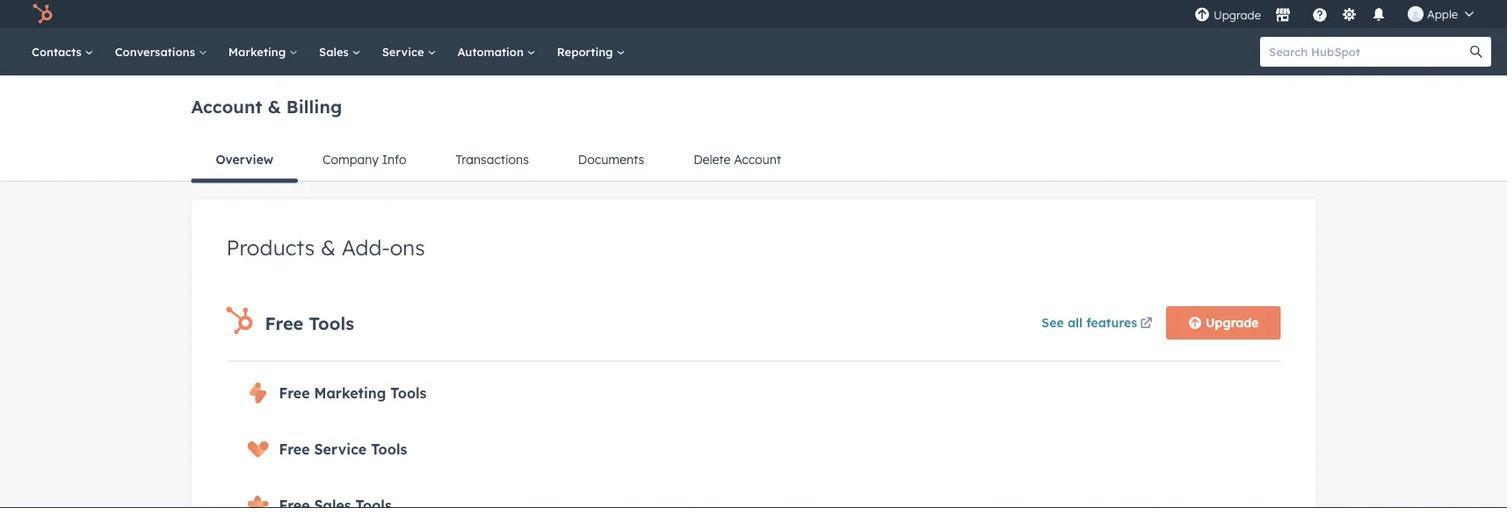 Task type: vqa. For each thing, say whether or not it's contained in the screenshot.
Language
no



Task type: locate. For each thing, give the bounding box(es) containing it.
2 link opens in a new window image from the top
[[1140, 318, 1153, 330]]

0 vertical spatial marketing
[[228, 44, 289, 59]]

delete account
[[694, 152, 781, 167]]

free right marketing icon
[[279, 385, 310, 402]]

& inside page section element
[[268, 95, 281, 117]]

tools for marketing
[[390, 385, 427, 402]]

account right delete
[[734, 152, 781, 167]]

contacts link
[[21, 28, 104, 76]]

2 vertical spatial tools
[[371, 441, 407, 459]]

2 vertical spatial free
[[279, 441, 310, 459]]

1 vertical spatial &
[[321, 235, 336, 261]]

delete account link
[[669, 139, 806, 181]]

service
[[382, 44, 427, 59], [314, 441, 367, 459]]

sales
[[319, 44, 352, 59]]

tools up free marketing tools
[[309, 312, 354, 334]]

1 vertical spatial account
[[734, 152, 781, 167]]

&
[[268, 95, 281, 117], [321, 235, 336, 261]]

0 horizontal spatial service
[[314, 441, 367, 459]]

account up "overview"
[[191, 95, 262, 117]]

free service tools
[[279, 441, 407, 459]]

tools
[[309, 312, 354, 334], [390, 385, 427, 402], [371, 441, 407, 459]]

tools down free marketing tools
[[371, 441, 407, 459]]

0 vertical spatial upgrade
[[1214, 8, 1261, 22]]

upgrade link
[[1166, 307, 1281, 340]]

1 horizontal spatial service
[[382, 44, 427, 59]]

free for free tools
[[265, 312, 303, 334]]

free for free marketing tools
[[279, 385, 310, 402]]

free right service icon
[[279, 441, 310, 459]]

free up marketing icon
[[265, 312, 303, 334]]

0 vertical spatial free
[[265, 312, 303, 334]]

account inside navigation
[[734, 152, 781, 167]]

& for products
[[321, 235, 336, 261]]

navigation inside page section element
[[191, 139, 1316, 183]]

marketing
[[228, 44, 289, 59], [314, 385, 386, 402]]

sales icon image
[[247, 496, 268, 509]]

reporting link
[[546, 28, 636, 76]]

1 horizontal spatial account
[[734, 152, 781, 167]]

notifications button
[[1364, 0, 1394, 28]]

0 vertical spatial account
[[191, 95, 262, 117]]

transactions
[[456, 152, 529, 167]]

marketing up account & billing
[[228, 44, 289, 59]]

transactions link
[[431, 139, 554, 181]]

notifications image
[[1371, 8, 1387, 24]]

menu
[[1193, 0, 1486, 28]]

service down free marketing tools
[[314, 441, 367, 459]]

1 horizontal spatial marketing
[[314, 385, 386, 402]]

account & billing
[[191, 95, 342, 117]]

search button
[[1461, 37, 1491, 67]]

1 vertical spatial upgrade
[[1206, 315, 1259, 331]]

marketing up the free service tools
[[314, 385, 386, 402]]

navigation
[[191, 139, 1316, 183]]

1 vertical spatial service
[[314, 441, 367, 459]]

0 vertical spatial &
[[268, 95, 281, 117]]

0 horizontal spatial &
[[268, 95, 281, 117]]

navigation containing overview
[[191, 139, 1316, 183]]

tools up the free service tools
[[390, 385, 427, 402]]

1 vertical spatial free
[[279, 385, 310, 402]]

bob builder image
[[1408, 6, 1424, 22]]

account
[[191, 95, 262, 117], [734, 152, 781, 167]]

products & add-ons
[[226, 235, 425, 261]]

& left billing
[[268, 95, 281, 117]]

1 horizontal spatial &
[[321, 235, 336, 261]]

0 vertical spatial tools
[[309, 312, 354, 334]]

0 horizontal spatial marketing
[[228, 44, 289, 59]]

& left add-
[[321, 235, 336, 261]]

service right the sales link in the top left of the page
[[382, 44, 427, 59]]

1 vertical spatial tools
[[390, 385, 427, 402]]

link opens in a new window image
[[1140, 314, 1153, 335], [1140, 318, 1153, 330]]

features
[[1086, 315, 1137, 330]]

free
[[265, 312, 303, 334], [279, 385, 310, 402], [279, 441, 310, 459]]

0 horizontal spatial account
[[191, 95, 262, 117]]

all
[[1068, 315, 1083, 330]]

page section element
[[149, 76, 1358, 183]]

ons
[[390, 235, 425, 261]]

hubspot image
[[32, 4, 53, 25]]

marketplaces image
[[1275, 8, 1291, 24]]

upgrade
[[1214, 8, 1261, 22], [1206, 315, 1259, 331]]

0 vertical spatial service
[[382, 44, 427, 59]]

info
[[382, 152, 407, 167]]



Task type: describe. For each thing, give the bounding box(es) containing it.
upgrade inside menu
[[1214, 8, 1261, 22]]

settings link
[[1338, 5, 1360, 23]]

company
[[323, 152, 379, 167]]

tools for service
[[371, 441, 407, 459]]

add-
[[342, 235, 390, 261]]

delete
[[694, 152, 731, 167]]

free for free service tools
[[279, 441, 310, 459]]

apple button
[[1397, 0, 1484, 28]]

sales link
[[308, 28, 371, 76]]

overview link
[[191, 139, 298, 183]]

billing
[[286, 95, 342, 117]]

documents
[[578, 152, 644, 167]]

conversations link
[[104, 28, 218, 76]]

Search HubSpot search field
[[1260, 37, 1476, 67]]

hubspot link
[[21, 4, 66, 25]]

marketing icon image
[[247, 383, 268, 404]]

1 vertical spatial marketing
[[314, 385, 386, 402]]

automation link
[[447, 28, 546, 76]]

company info
[[323, 152, 407, 167]]

overview
[[216, 152, 273, 167]]

service icon image
[[247, 439, 268, 460]]

marketing link
[[218, 28, 308, 76]]

automation
[[457, 44, 527, 59]]

menu containing apple
[[1193, 0, 1486, 28]]

see all features link
[[1042, 312, 1156, 335]]

help image
[[1312, 8, 1328, 24]]

reporting
[[557, 44, 616, 59]]

settings image
[[1341, 7, 1357, 23]]

search image
[[1470, 46, 1483, 58]]

see all features
[[1042, 315, 1137, 330]]

documents link
[[554, 139, 669, 181]]

& for account
[[268, 95, 281, 117]]

free marketing tools
[[279, 385, 427, 402]]

free tools
[[265, 312, 354, 334]]

1 link opens in a new window image from the top
[[1140, 314, 1153, 335]]

see
[[1042, 315, 1064, 330]]

contacts
[[32, 44, 85, 59]]

company info link
[[298, 139, 431, 181]]

marketplaces button
[[1265, 0, 1301, 28]]

help button
[[1305, 0, 1335, 28]]

upgrade image
[[1194, 7, 1210, 23]]

apple
[[1427, 7, 1458, 21]]

conversations
[[115, 44, 198, 59]]

service link
[[371, 28, 447, 76]]

products
[[226, 235, 315, 261]]



